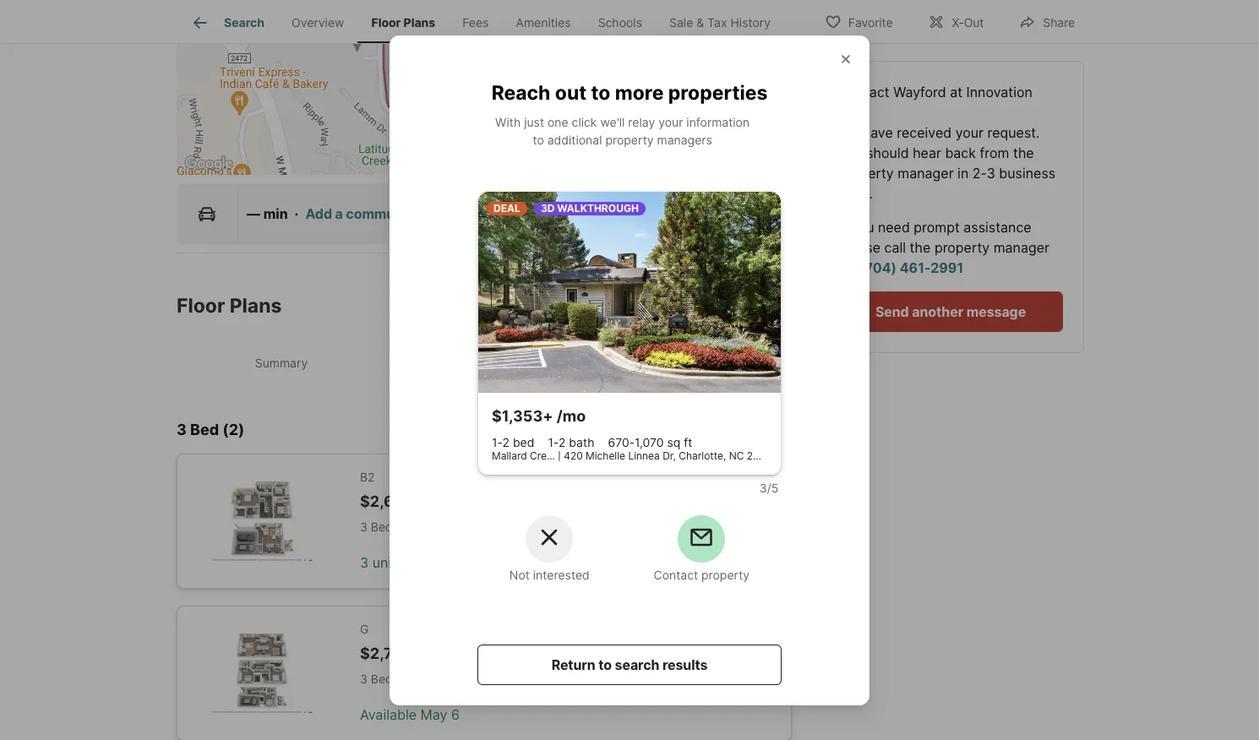 Task type: describe. For each thing, give the bounding box(es) containing it.
overview tab
[[278, 3, 358, 43]]

search
[[615, 656, 660, 673]]

one?
[[668, 334, 721, 360]]

3 units available
[[360, 554, 463, 571]]

manager inside if you need prompt assistance please call the property manager at
[[994, 239, 1050, 256]]

1- for 1-2 bath
[[548, 435, 559, 450]]

0 horizontal spatial (2)
[[223, 421, 245, 439]]

just
[[524, 115, 544, 129]]

floor inside 'tab'
[[371, 15, 401, 30]]

click
[[572, 115, 597, 129]]

property inside if you need prompt assistance please call the property manager at
[[935, 239, 990, 256]]

michelle
[[586, 450, 625, 462]]

a
[[335, 205, 343, 222]]

6
[[451, 707, 460, 723]]

🤔 dialog
[[390, 35, 870, 705]]

2 inside tab
[[459, 355, 466, 370]]

420
[[564, 450, 583, 462]]

out
[[555, 81, 587, 105]]

sqft. for $2,675/mo
[[498, 520, 524, 534]]

nc
[[729, 450, 744, 462]]

more
[[615, 81, 664, 105]]

$1,353+ /mo
[[492, 407, 586, 425]]

innovation
[[967, 84, 1033, 101]]

return to search results link
[[478, 644, 782, 685]]

results
[[663, 656, 708, 673]]

$1,353+
[[492, 407, 553, 425]]

sale & tax history
[[669, 15, 771, 30]]

favorite button
[[810, 4, 907, 38]]

sq
[[667, 435, 681, 450]]

please
[[839, 239, 881, 256]]

wayford
[[894, 84, 947, 101]]

b2 $2,675/mo
[[360, 469, 442, 510]]

photo of 420 michelle linnea dr, charlotte, nc 28262 image
[[478, 191, 781, 393]]

out
[[964, 15, 984, 29]]

your inside we have received your request. you should hear back from the property manager in 2-3 business days.
[[956, 124, 984, 141]]

one
[[548, 115, 569, 129]]

tax
[[707, 15, 727, 30]]

favorite
[[848, 15, 893, 29]]

information
[[687, 115, 750, 129]]

floor plans inside 'tab'
[[371, 15, 435, 30]]

your inside with just one click we'll relay your information to additional property managers
[[659, 115, 683, 129]]

3 / 5
[[760, 480, 779, 495]]

1,070
[[635, 435, 664, 450]]

0 vertical spatial to
[[591, 81, 611, 105]]

mallard creek | 420 michelle linnea dr, charlotte, nc 28262
[[492, 450, 778, 462]]

🤔
[[492, 301, 516, 330]]

amenities
[[516, 15, 571, 30]]

fees tab
[[449, 3, 502, 43]]

business
[[1000, 165, 1056, 182]]

at inside if you need prompt assistance please call the property manager at
[[839, 259, 852, 276]]

available
[[360, 707, 417, 723]]

bed for 2 bed (5)
[[671, 355, 694, 370]]

|
[[558, 450, 561, 462]]

g image
[[205, 633, 319, 713]]

relay
[[628, 115, 655, 129]]

available may 6
[[360, 707, 460, 723]]

properties
[[668, 81, 768, 105]]

schools
[[598, 15, 642, 30]]

(2) inside the 3 bed (2) tab
[[696, 355, 714, 370]]

wayford at innovation park
[[839, 84, 1033, 121]]

contact property
[[654, 568, 750, 582]]

to inside with just one click we'll relay your information to additional property managers
[[533, 132, 544, 147]]

creek
[[530, 450, 558, 462]]

managers
[[657, 132, 712, 147]]

summary tab
[[180, 342, 383, 384]]

share button
[[1005, 4, 1089, 38]]

overview
[[292, 15, 344, 30]]

x-
[[952, 15, 964, 29]]

reach out to more properties
[[492, 81, 768, 105]]

additional
[[547, 132, 602, 147]]

28262
[[747, 450, 778, 462]]

hear
[[913, 145, 942, 161]]

units
[[372, 554, 403, 571]]

bath
[[569, 435, 595, 450]]

670-1,070 sq ft
[[608, 435, 693, 450]]

schools tab
[[585, 3, 656, 43]]

1 vertical spatial floor plans
[[177, 294, 282, 318]]

670-
[[608, 435, 635, 450]]

walkthrough
[[557, 202, 639, 214]]

you
[[851, 219, 875, 236]]

sqft. for $2,700-$2,730/mo
[[499, 672, 525, 686]]

g $2,700-$2,730/mo
[[360, 622, 503, 662]]

3d
[[541, 202, 555, 214]]

should
[[867, 145, 910, 161]]

if you need prompt assistance please call the property manager at
[[839, 219, 1050, 276]]

2 bed (5)
[[459, 355, 510, 370]]

contact for contact
[[839, 84, 894, 101]]

history
[[731, 15, 771, 30]]

share
[[1043, 15, 1075, 29]]

google image
[[181, 153, 237, 175]]

1,413
[[465, 520, 494, 534]]

search
[[224, 15, 265, 30]]

bed for $2,700-$2,730/mo
[[371, 672, 393, 686]]

if
[[839, 219, 848, 236]]

3 bed (2) inside the 3 bed (2) tab
[[661, 355, 714, 370]]

interested
[[533, 568, 590, 582]]

with just one click we'll relay your information to additional property managers
[[495, 115, 750, 147]]

b2
[[360, 469, 375, 484]]

what
[[492, 334, 550, 360]]

2 vertical spatial to
[[599, 656, 612, 673]]

search link
[[190, 13, 265, 33]]

· for add
[[295, 205, 299, 222]]



Task type: vqa. For each thing, say whether or not it's contained in the screenshot.
Photo of 420 Michelle Linnea Dr, Charlotte, NC 28262
yes



Task type: locate. For each thing, give the bounding box(es) containing it.
3 bed (2)
[[661, 355, 714, 370], [177, 421, 245, 439]]

1 tab list from the top
[[177, 0, 798, 43]]

2 baths from the top
[[424, 672, 456, 686]]

0 vertical spatial the
[[1014, 145, 1035, 161]]

manager down hear
[[898, 165, 954, 182]]

0 horizontal spatial at
[[839, 259, 852, 276]]

2 left bed
[[502, 435, 510, 450]]

(704) 461-2991
[[860, 259, 964, 276]]

fees
[[462, 15, 489, 30]]

0 vertical spatial 3 bed (2)
[[661, 355, 714, 370]]

3 inside we have received your request. you should hear back from the property manager in 2-3 business days.
[[987, 165, 996, 182]]

call
[[885, 239, 907, 256]]

1 horizontal spatial floor plans
[[371, 15, 435, 30]]

your
[[659, 115, 683, 129], [956, 124, 984, 141]]

0 vertical spatial manager
[[898, 165, 954, 182]]

contact inside 🤔 'dialog'
[[654, 568, 698, 582]]

prompt
[[914, 219, 960, 236]]

bed
[[469, 355, 491, 370], [671, 355, 694, 370], [190, 421, 219, 439], [371, 520, 393, 534], [371, 672, 393, 686]]

your up managers
[[659, 115, 683, 129]]

x-out
[[952, 15, 984, 29]]

plans inside 'tab'
[[404, 15, 435, 30]]

b2 image
[[205, 481, 319, 561]]

1 vertical spatial the
[[910, 239, 931, 256]]

received
[[897, 124, 952, 141]]

1- left 420
[[548, 435, 559, 450]]

bed inside tab
[[469, 355, 491, 370]]

property inside with just one click we'll relay your information to additional property managers
[[605, 132, 654, 147]]

may
[[420, 707, 447, 723]]

baths right 3.5
[[424, 672, 456, 686]]

2991
[[931, 259, 964, 276]]

1 horizontal spatial the
[[1014, 145, 1035, 161]]

floor plans up summary
[[177, 294, 282, 318]]

3 bed · 3.5 baths · 1,555 sqft.
[[360, 672, 525, 686]]

— min · add a commute
[[247, 205, 408, 222]]

add a commute button
[[305, 203, 408, 224]]

0 horizontal spatial contact
[[654, 568, 698, 582]]

map region
[[30, 0, 896, 229]]

property
[[605, 132, 654, 147], [839, 165, 894, 182], [935, 239, 990, 256], [701, 568, 750, 582]]

have
[[863, 124, 894, 141]]

contact
[[839, 84, 894, 101], [654, 568, 698, 582]]

1-
[[492, 435, 502, 450], [548, 435, 559, 450]]

assistance
[[964, 219, 1032, 236]]

in
[[958, 165, 969, 182]]

· for 3.5
[[396, 672, 399, 686]]

3.5
[[403, 672, 420, 686]]

sale & tax history tab
[[656, 3, 784, 43]]

0 horizontal spatial 3 bed (2)
[[177, 421, 245, 439]]

to right out
[[591, 81, 611, 105]]

2 left bath
[[559, 435, 566, 450]]

this
[[622, 334, 663, 360]]

the up business in the right top of the page
[[1014, 145, 1035, 161]]

/mo
[[557, 407, 586, 425]]

1 vertical spatial tab list
[[177, 338, 792, 387]]

return to search results
[[552, 656, 708, 673]]

the inside we have received your request. you should hear back from the property manager in 2-3 business days.
[[1014, 145, 1035, 161]]

with
[[495, 115, 521, 129]]

1 vertical spatial floor
[[177, 294, 225, 318]]

not interested
[[509, 568, 590, 582]]

0 vertical spatial floor plans
[[371, 15, 435, 30]]

2 left (5)
[[459, 355, 466, 370]]

1 horizontal spatial floor
[[371, 15, 401, 30]]

3 bed (2) tab
[[586, 342, 789, 384]]

property inside we have received your request. you should hear back from the property manager in 2-3 business days.
[[839, 165, 894, 182]]

baths for $2,675/mo
[[424, 520, 456, 534]]

floor plans left fees
[[371, 15, 435, 30]]

$2,730/mo
[[421, 644, 503, 662]]

2 for 1-2 bath
[[559, 435, 566, 450]]

0 horizontal spatial plans
[[230, 294, 282, 318]]

plans left fees
[[404, 15, 435, 30]]

1 vertical spatial plans
[[230, 294, 282, 318]]

1 horizontal spatial at
[[951, 84, 963, 101]]

2 tab list from the top
[[177, 338, 792, 387]]

0 vertical spatial sqft.
[[498, 520, 524, 534]]

· left 1,413
[[459, 520, 462, 534]]

plans up summary
[[230, 294, 282, 318]]

manager down assistance
[[994, 239, 1050, 256]]

about
[[555, 334, 617, 360]]

you
[[839, 145, 863, 161]]

(5)
[[494, 355, 510, 370]]

1 horizontal spatial contact
[[839, 84, 894, 101]]

tab list
[[177, 0, 798, 43], [177, 338, 792, 387]]

tab list containing summary
[[177, 338, 792, 387]]

0 horizontal spatial the
[[910, 239, 931, 256]]

manager inside we have received your request. you should hear back from the property manager in 2-3 business days.
[[898, 165, 954, 182]]

$2,700-
[[360, 644, 421, 662]]

2.5
[[403, 520, 420, 534]]

2-
[[973, 165, 987, 182]]

bed inside tab
[[671, 355, 694, 370]]

tab list up reach
[[177, 0, 798, 43]]

0 horizontal spatial manager
[[898, 165, 954, 182]]

5
[[771, 480, 779, 495]]

tab list containing search
[[177, 0, 798, 43]]

0 horizontal spatial 2
[[459, 355, 466, 370]]

$2,675/mo
[[360, 492, 442, 510]]

3 inside tab
[[661, 355, 668, 370]]

1 horizontal spatial your
[[956, 124, 984, 141]]

0 horizontal spatial floor
[[177, 294, 225, 318]]

sqft. right 1,413
[[498, 520, 524, 534]]

message
[[967, 303, 1027, 320]]

1 horizontal spatial manager
[[994, 239, 1050, 256]]

&
[[697, 15, 704, 30]]

(2) right this
[[696, 355, 714, 370]]

/
[[767, 480, 771, 495]]

0 vertical spatial (2)
[[696, 355, 714, 370]]

1 vertical spatial (2)
[[223, 421, 245, 439]]

1 vertical spatial 3 bed (2)
[[177, 421, 245, 439]]

sale
[[669, 15, 693, 30]]

0 horizontal spatial floor plans
[[177, 294, 282, 318]]

g
[[360, 622, 369, 636]]

amenities tab
[[502, 3, 585, 43]]

the up 461- at right
[[910, 239, 931, 256]]

1 horizontal spatial 1-
[[548, 435, 559, 450]]

baths for $2,700-
[[424, 672, 456, 686]]

0 vertical spatial at
[[951, 84, 963, 101]]

3
[[987, 165, 996, 182], [661, 355, 668, 370], [177, 421, 187, 439], [760, 480, 767, 495], [360, 520, 368, 534], [360, 554, 369, 571], [360, 672, 368, 686]]

0 horizontal spatial your
[[659, 115, 683, 129]]

1 vertical spatial sqft.
[[499, 672, 525, 686]]

ft
[[684, 435, 693, 450]]

1 1- from the left
[[492, 435, 502, 450]]

· for 2.5
[[396, 520, 399, 534]]

sqft. right 1,555
[[499, 672, 525, 686]]

2 for 1-2 bed
[[502, 435, 510, 450]]

(2) down summary tab
[[223, 421, 245, 439]]

1- left bed
[[492, 435, 502, 450]]

1 baths from the top
[[424, 520, 456, 534]]

1 vertical spatial manager
[[994, 239, 1050, 256]]

—
[[247, 205, 260, 222]]

0 vertical spatial baths
[[424, 520, 456, 534]]

1 vertical spatial contact
[[654, 568, 698, 582]]

charlotte,
[[679, 450, 726, 462]]

we
[[839, 124, 859, 141]]

contact for contact property
[[654, 568, 698, 582]]

need
[[878, 219, 911, 236]]

· left 3.5
[[396, 672, 399, 686]]

3 inside 🤔 'dialog'
[[760, 480, 767, 495]]

another
[[913, 303, 964, 320]]

· left 2.5 at bottom left
[[396, 520, 399, 534]]

your up back
[[956, 124, 984, 141]]

at down please
[[839, 259, 852, 276]]

2 bed (5) tab
[[383, 342, 586, 384]]

we have received your request. you should hear back from the property manager in 2-3 business days.
[[839, 124, 1056, 202]]

at right wayford
[[951, 84, 963, 101]]

· left 1,555
[[459, 672, 462, 686]]

mallard
[[492, 450, 527, 462]]

deal
[[494, 202, 521, 214]]

dr,
[[663, 450, 676, 462]]

0 horizontal spatial 1-
[[492, 435, 502, 450]]

1 horizontal spatial 3 bed (2)
[[661, 355, 714, 370]]

the inside if you need prompt assistance please call the property manager at
[[910, 239, 931, 256]]

0 vertical spatial plans
[[404, 15, 435, 30]]

· right min
[[295, 205, 299, 222]]

x-out button
[[914, 4, 998, 38]]

bed
[[513, 435, 534, 450]]

0 vertical spatial contact
[[839, 84, 894, 101]]

1-2 bath
[[548, 435, 595, 450]]

floor plans
[[371, 15, 435, 30], [177, 294, 282, 318]]

to
[[591, 81, 611, 105], [533, 132, 544, 147], [599, 656, 612, 673]]

tab list down 🤔
[[177, 338, 792, 387]]

back
[[946, 145, 977, 161]]

manager
[[898, 165, 954, 182], [994, 239, 1050, 256]]

at inside the wayford at innovation park
[[951, 84, 963, 101]]

3d walkthrough
[[541, 202, 639, 214]]

0 vertical spatial floor
[[371, 15, 401, 30]]

2 1- from the left
[[548, 435, 559, 450]]

1 horizontal spatial plans
[[404, 15, 435, 30]]

1 vertical spatial baths
[[424, 672, 456, 686]]

send another message button
[[839, 292, 1063, 332]]

park
[[839, 104, 868, 121]]

🤔 what about this one?
[[492, 301, 721, 360]]

baths right 2.5 at bottom left
[[424, 520, 456, 534]]

1 horizontal spatial (2)
[[696, 355, 714, 370]]

·
[[295, 205, 299, 222], [396, 520, 399, 534], [459, 520, 462, 534], [396, 672, 399, 686], [459, 672, 462, 686]]

to down the just
[[533, 132, 544, 147]]

reach
[[492, 81, 551, 105]]

0 vertical spatial tab list
[[177, 0, 798, 43]]

1 vertical spatial to
[[533, 132, 544, 147]]

(704)
[[860, 259, 897, 276]]

send
[[876, 303, 910, 320]]

bed for $2,675/mo
[[371, 520, 393, 534]]

available
[[407, 554, 463, 571]]

1 horizontal spatial 2
[[502, 435, 510, 450]]

min
[[263, 205, 288, 222]]

1 vertical spatial at
[[839, 259, 852, 276]]

1- for 1-2 bed
[[492, 435, 502, 450]]

to right return in the left bottom of the page
[[599, 656, 612, 673]]

floor plans tab
[[358, 3, 449, 43]]

2 horizontal spatial 2
[[559, 435, 566, 450]]



